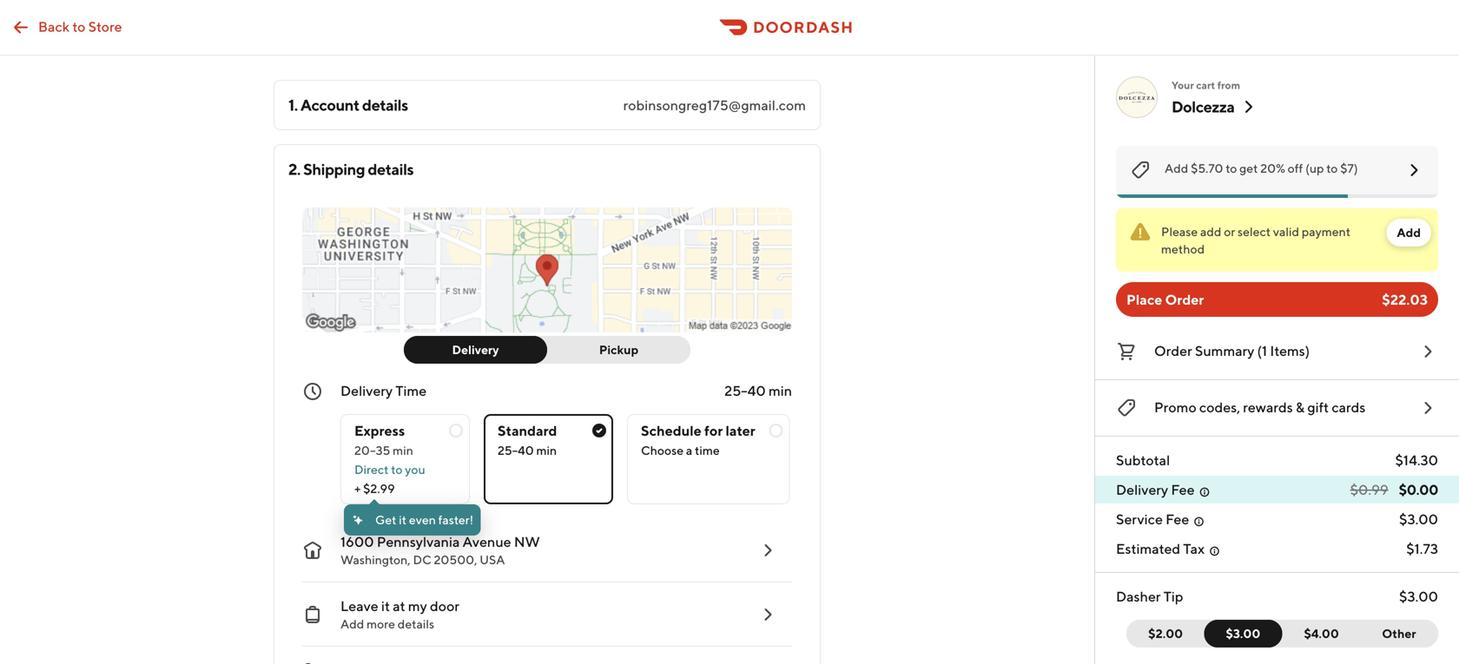 Task type: locate. For each thing, give the bounding box(es) containing it.
add left $5.70
[[1165, 161, 1188, 175]]

at
[[393, 598, 405, 614]]

schedule for later
[[641, 423, 755, 439]]

2. shipping details
[[288, 160, 414, 178]]

back to store
[[38, 18, 122, 35]]

you
[[405, 462, 425, 477]]

2 vertical spatial $3.00
[[1226, 627, 1260, 641]]

other
[[1382, 627, 1416, 641]]

1 vertical spatial 25–40
[[498, 443, 534, 458]]

25–40 min inside "option group"
[[498, 443, 557, 458]]

2 horizontal spatial min
[[769, 383, 792, 399]]

to left get
[[1226, 161, 1237, 175]]

2 horizontal spatial add
[[1397, 225, 1421, 240]]

Other button
[[1360, 620, 1438, 648]]

it inside leave it at my door add more details
[[381, 598, 390, 614]]

1600 pennsylvania avenue nw washington,  dc 20500,  usa
[[340, 534, 540, 567]]

rewards
[[1243, 399, 1293, 416]]

express
[[354, 423, 405, 439]]

1 vertical spatial add
[[1397, 225, 1421, 240]]

back
[[38, 18, 70, 35]]

option group
[[340, 400, 792, 505]]

it inside tooltip
[[399, 513, 407, 527]]

store
[[88, 18, 122, 35]]

method
[[1161, 242, 1205, 256]]

$22.03
[[1382, 291, 1428, 308]]

get
[[375, 513, 396, 527]]

1 vertical spatial fee
[[1166, 511, 1189, 528]]

it right "get"
[[399, 513, 407, 527]]

25–40 down standard
[[498, 443, 534, 458]]

1 horizontal spatial 25–40 min
[[724, 383, 792, 399]]

delivery
[[452, 343, 499, 357], [340, 383, 393, 399], [1116, 482, 1168, 498]]

25–40
[[724, 383, 766, 399], [498, 443, 534, 458]]

1 vertical spatial it
[[381, 598, 390, 614]]

min
[[769, 383, 792, 399], [393, 443, 413, 458], [536, 443, 557, 458]]

add up $22.03
[[1397, 225, 1421, 240]]

$3.00 for fee
[[1399, 511, 1438, 528]]

order inside order summary (1 items) button
[[1154, 343, 1192, 359]]

details right 1. account
[[362, 96, 408, 114]]

to inside 20–35 min direct to you + $2.99
[[391, 462, 402, 477]]

$3.00
[[1399, 511, 1438, 528], [1399, 588, 1438, 605], [1226, 627, 1260, 641]]

$2.00 button
[[1126, 620, 1215, 648]]

delivery or pickup selector option group
[[404, 336, 690, 364]]

$14.30
[[1395, 452, 1438, 469]]

2 vertical spatial delivery
[[1116, 482, 1168, 498]]

0 horizontal spatial add
[[340, 617, 364, 631]]

Pickup radio
[[537, 336, 690, 364]]

add button
[[1386, 219, 1431, 247]]

dc
[[413, 553, 431, 567]]

1 vertical spatial details
[[368, 160, 414, 178]]

payment
[[1302, 225, 1351, 239]]

25–40 min down standard
[[498, 443, 557, 458]]

1. account details
[[288, 96, 408, 114]]

0 vertical spatial details
[[362, 96, 408, 114]]

add down 'leave'
[[340, 617, 364, 631]]

1 horizontal spatial it
[[399, 513, 407, 527]]

it for even
[[399, 513, 407, 527]]

1 horizontal spatial delivery
[[452, 343, 499, 357]]

pennsylvania
[[377, 534, 460, 550]]

1 vertical spatial $3.00
[[1399, 588, 1438, 605]]

order
[[1165, 291, 1204, 308], [1154, 343, 1192, 359]]

order right place
[[1165, 291, 1204, 308]]

1 vertical spatial delivery
[[340, 383, 393, 399]]

$4.00
[[1304, 627, 1339, 641]]

2 vertical spatial details
[[398, 617, 434, 631]]

$3.00 down $0.00
[[1399, 511, 1438, 528]]

fee
[[1171, 482, 1195, 498], [1166, 511, 1189, 528]]

1. account
[[288, 96, 359, 114]]

0 vertical spatial it
[[399, 513, 407, 527]]

None radio
[[340, 414, 470, 505]]

option group containing express
[[340, 400, 792, 505]]

20500,
[[434, 553, 477, 567]]

get it even faster!
[[375, 513, 474, 527]]

details
[[362, 96, 408, 114], [368, 160, 414, 178], [398, 617, 434, 631]]

gift
[[1307, 399, 1329, 416]]

cards
[[1332, 399, 1366, 416]]

robinsongreg175@gmail.com
[[623, 97, 806, 113]]

$3.00 button
[[1204, 620, 1282, 648]]

0 vertical spatial 25–40 min
[[724, 383, 792, 399]]

service
[[1116, 511, 1163, 528]]

20–35 min direct to you + $2.99
[[354, 443, 425, 496]]

0 vertical spatial 25–40
[[724, 383, 766, 399]]

faster!
[[438, 513, 474, 527]]

2 vertical spatial add
[[340, 617, 364, 631]]

1 vertical spatial order
[[1154, 343, 1192, 359]]

0 horizontal spatial min
[[393, 443, 413, 458]]

details right 2. shipping
[[368, 160, 414, 178]]

25–40 min
[[724, 383, 792, 399], [498, 443, 557, 458]]

to left you
[[391, 462, 402, 477]]

codes,
[[1199, 399, 1240, 416]]

None radio
[[484, 414, 613, 505], [627, 414, 790, 505], [484, 414, 613, 505], [627, 414, 790, 505]]

promo codes, rewards & gift cards button
[[1116, 394, 1438, 422]]

add
[[1165, 161, 1188, 175], [1397, 225, 1421, 240], [340, 617, 364, 631]]

leave it at my door add more details
[[340, 598, 459, 631]]

it
[[399, 513, 407, 527], [381, 598, 390, 614]]

dolcezza button
[[1172, 96, 1259, 117]]

details inside leave it at my door add more details
[[398, 617, 434, 631]]

0 horizontal spatial 25–40
[[498, 443, 534, 458]]

place order
[[1126, 291, 1204, 308]]

it left at
[[381, 598, 390, 614]]

from
[[1217, 79, 1240, 91]]

0 vertical spatial add
[[1165, 161, 1188, 175]]

0 vertical spatial fee
[[1171, 482, 1195, 498]]

0 horizontal spatial delivery
[[340, 383, 393, 399]]

back to store button
[[0, 10, 133, 45]]

choose
[[641, 443, 684, 458]]

leave
[[340, 598, 378, 614]]

0 vertical spatial $3.00
[[1399, 511, 1438, 528]]

none radio containing express
[[340, 414, 470, 505]]

1 horizontal spatial add
[[1165, 161, 1188, 175]]

status
[[1116, 208, 1438, 272]]

$3.00 inside button
[[1226, 627, 1260, 641]]

details down my
[[398, 617, 434, 631]]

off
[[1288, 161, 1303, 175]]

0 vertical spatial delivery
[[452, 343, 499, 357]]

$3.00 right $2.00 button
[[1226, 627, 1260, 641]]

0 horizontal spatial 25–40 min
[[498, 443, 557, 458]]

25–40 up the later
[[724, 383, 766, 399]]

schedule
[[641, 423, 702, 439]]

$3.00 up "other"
[[1399, 588, 1438, 605]]

fee for delivery
[[1171, 482, 1195, 498]]

$3.00 for tip
[[1399, 588, 1438, 605]]

$7)
[[1340, 161, 1358, 175]]

$1.73
[[1406, 541, 1438, 557]]

1 horizontal spatial 25–40
[[724, 383, 766, 399]]

1 vertical spatial 25–40 min
[[498, 443, 557, 458]]

tip amount option group
[[1126, 620, 1438, 648]]

2 horizontal spatial delivery
[[1116, 482, 1168, 498]]

it for at
[[381, 598, 390, 614]]

25–40 min up the later
[[724, 383, 792, 399]]

$5.70
[[1191, 161, 1223, 175]]

order left the summary
[[1154, 343, 1192, 359]]

0 horizontal spatial it
[[381, 598, 390, 614]]



Task type: describe. For each thing, give the bounding box(es) containing it.
or
[[1224, 225, 1235, 239]]

(up
[[1305, 161, 1324, 175]]

order summary (1 items) button
[[1116, 338, 1438, 366]]

dasher tip
[[1116, 588, 1183, 605]]

door
[[430, 598, 459, 614]]

details for 2. shipping details
[[368, 160, 414, 178]]

your
[[1172, 79, 1194, 91]]

$2.99
[[363, 482, 395, 496]]

select
[[1238, 225, 1271, 239]]

more
[[367, 617, 395, 631]]

add inside leave it at my door add more details
[[340, 617, 364, 631]]

1 horizontal spatial min
[[536, 443, 557, 458]]

cart
[[1196, 79, 1215, 91]]

nw
[[514, 534, 540, 550]]

add
[[1200, 225, 1221, 239]]

fee for service
[[1166, 511, 1189, 528]]

place
[[1126, 291, 1162, 308]]

none radio inside "option group"
[[340, 414, 470, 505]]

time
[[695, 443, 720, 458]]

direct
[[354, 462, 389, 477]]

your cart from
[[1172, 79, 1240, 91]]

delivery time
[[340, 383, 427, 399]]

add for add
[[1397, 225, 1421, 240]]

to left $7)
[[1326, 161, 1338, 175]]

min inside 20–35 min direct to you + $2.99
[[393, 443, 413, 458]]

$0.99
[[1350, 482, 1388, 498]]

25–40 inside "option group"
[[498, 443, 534, 458]]

20–35
[[354, 443, 390, 458]]

add for add $5.70 to get 20% off (up to $7)
[[1165, 161, 1188, 175]]

$4.00 button
[[1272, 620, 1361, 648]]

20%
[[1260, 161, 1285, 175]]

to right back
[[72, 18, 85, 35]]

standard
[[498, 423, 557, 439]]

time
[[395, 383, 427, 399]]

estimated
[[1116, 541, 1180, 557]]

for
[[704, 423, 723, 439]]

items)
[[1270, 343, 1310, 359]]

summary
[[1195, 343, 1254, 359]]

valid
[[1273, 225, 1299, 239]]

details for 1. account details
[[362, 96, 408, 114]]

dolcezza
[[1172, 97, 1235, 116]]

please add or select valid payment method
[[1161, 225, 1351, 256]]

2. shipping
[[288, 160, 365, 178]]

order summary (1 items)
[[1154, 343, 1310, 359]]

tax
[[1183, 541, 1205, 557]]

promo codes, rewards & gift cards
[[1154, 399, 1366, 416]]

1600
[[340, 534, 374, 550]]

status containing please add or select valid payment method
[[1116, 208, 1438, 272]]

get
[[1239, 161, 1258, 175]]

usa
[[480, 553, 505, 567]]

promo
[[1154, 399, 1197, 416]]

get it even faster! tooltip
[[344, 499, 481, 536]]

even
[[409, 513, 436, 527]]

please
[[1161, 225, 1198, 239]]

$2.00
[[1148, 627, 1183, 641]]

later
[[726, 423, 755, 439]]

tip
[[1164, 588, 1183, 605]]

my
[[408, 598, 427, 614]]

0 vertical spatial order
[[1165, 291, 1204, 308]]

washington,
[[340, 553, 410, 567]]

subtotal
[[1116, 452, 1170, 469]]

dasher
[[1116, 588, 1161, 605]]

+
[[354, 482, 361, 496]]

avenue
[[463, 534, 511, 550]]

add $5.70 to get 20% off (up to $7)
[[1165, 161, 1358, 175]]

delivery inside radio
[[452, 343, 499, 357]]

(1
[[1257, 343, 1267, 359]]

pickup
[[599, 343, 638, 357]]

a
[[686, 443, 692, 458]]

choose a time
[[641, 443, 720, 458]]

$0.00
[[1399, 482, 1438, 498]]

add $5.70 to get 20% off (up to $7) button
[[1116, 146, 1438, 198]]

Delivery radio
[[404, 336, 547, 364]]

&
[[1296, 399, 1305, 416]]



Task type: vqa. For each thing, say whether or not it's contained in the screenshot.
Cold Brew image
no



